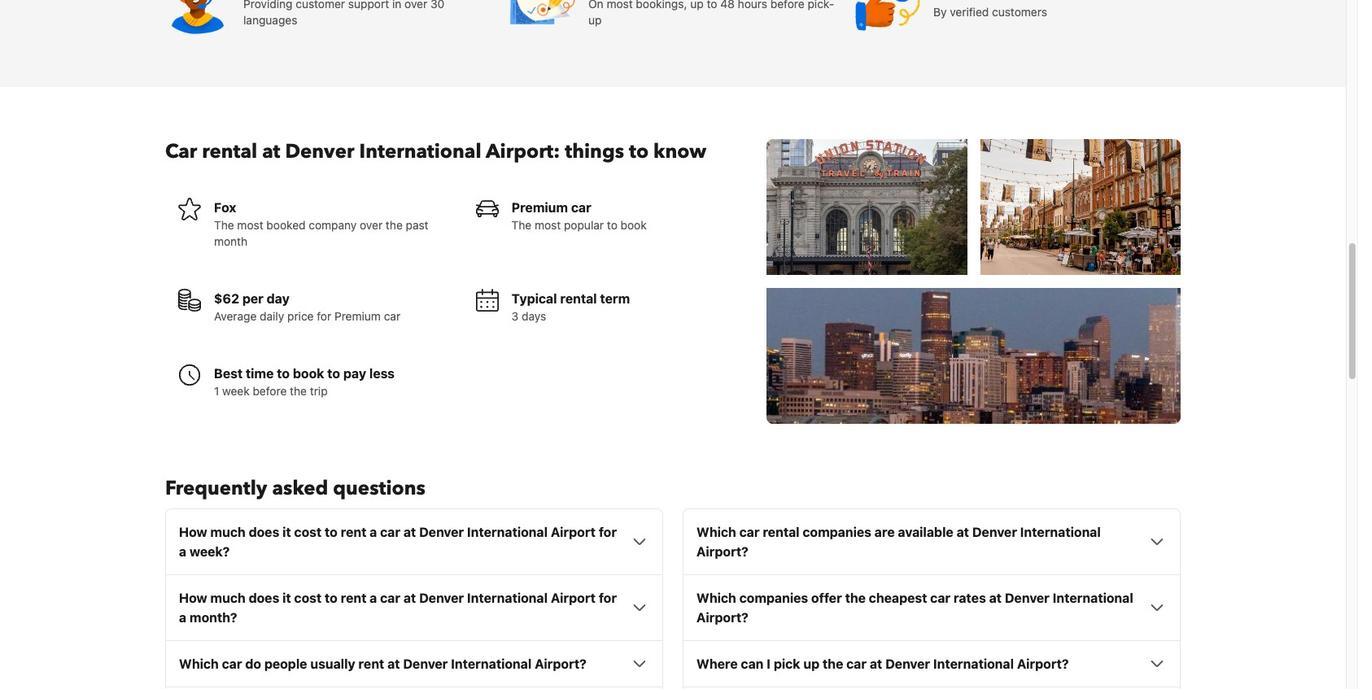 Task type: vqa. For each thing, say whether or not it's contained in the screenshot.
WHICH CAR DO PEOPLE USUALLY RENT AT DENVER INTERNATIONAL AIRPORT?
yes



Task type: locate. For each thing, give the bounding box(es) containing it.
does inside how much does it cost to rent a car at denver international airport for a week?
[[249, 525, 279, 540]]

it for week?
[[283, 525, 291, 540]]

rental
[[202, 139, 257, 165], [560, 292, 597, 306], [763, 525, 800, 540]]

cost down asked
[[294, 525, 322, 540]]

how for week?
[[179, 525, 207, 540]]

average daily price for premium car
[[214, 310, 401, 323]]

less
[[369, 367, 395, 381]]

which car do people usually rent at denver international airport? button
[[179, 655, 650, 674]]

on most bookings, up to 48 hours before pick- up
[[589, 0, 834, 27]]

at down how much does it cost to rent a car at denver international airport for a month? at the left bottom
[[388, 657, 400, 672]]

up down on at left
[[589, 13, 602, 27]]

denver inside 'dropdown button'
[[886, 657, 930, 672]]

premium
[[512, 200, 568, 215], [335, 310, 381, 323]]

0 horizontal spatial over
[[360, 218, 383, 232]]

providing customer support in over 30 languages
[[243, 0, 445, 27]]

denver right rates
[[1005, 591, 1050, 606]]

0 vertical spatial how
[[179, 525, 207, 540]]

1 much from the top
[[210, 525, 246, 540]]

free cancellation image
[[510, 0, 575, 35]]

the most booked company over the past month
[[214, 218, 429, 248]]

1 horizontal spatial premium
[[512, 200, 568, 215]]

1 horizontal spatial book
[[621, 218, 647, 232]]

where can i pick up the car at denver international airport? button
[[697, 655, 1167, 674]]

over for company
[[360, 218, 383, 232]]

premium up the most popular to book
[[512, 200, 568, 215]]

0 vertical spatial airport
[[551, 525, 596, 540]]

which car do people usually rent at denver international airport?
[[179, 657, 587, 672]]

0 vertical spatial which
[[697, 525, 736, 540]]

does for month?
[[249, 591, 279, 606]]

which inside which car rental companies are available at denver international airport?
[[697, 525, 736, 540]]

0 horizontal spatial rental
[[202, 139, 257, 165]]

1 vertical spatial over
[[360, 218, 383, 232]]

0 horizontal spatial most
[[237, 218, 263, 232]]

1 vertical spatial which
[[697, 591, 736, 606]]

international inside which car do people usually rent at denver international airport? dropdown button
[[451, 657, 532, 672]]

1 vertical spatial book
[[293, 367, 324, 381]]

1 vertical spatial rental
[[560, 292, 597, 306]]

much inside how much does it cost to rent a car at denver international airport for a week?
[[210, 525, 246, 540]]

1 vertical spatial cost
[[294, 591, 322, 606]]

for for how much does it cost to rent a car at denver international airport for a month?
[[599, 591, 617, 606]]

most
[[607, 0, 633, 11], [237, 218, 263, 232], [535, 218, 561, 232]]

cost inside how much does it cost to rent a car at denver international airport for a month?
[[294, 591, 322, 606]]

denver inside how much does it cost to rent a car at denver international airport for a month?
[[419, 591, 464, 606]]

by verified customers
[[934, 5, 1048, 19]]

2 how from the top
[[179, 591, 207, 606]]

rent inside how much does it cost to rent a car at denver international airport for a month?
[[341, 591, 367, 606]]

the
[[386, 218, 403, 232], [290, 384, 307, 398], [845, 591, 866, 606], [823, 657, 844, 672]]

up
[[690, 0, 704, 11], [589, 13, 602, 27], [804, 657, 820, 672]]

over right "company"
[[360, 218, 383, 232]]

customers
[[992, 5, 1048, 19]]

cost for week?
[[294, 525, 322, 540]]

0 horizontal spatial the
[[214, 218, 234, 232]]

rent inside how much does it cost to rent a car at denver international airport for a week?
[[341, 525, 367, 540]]

a beautiful view of denver serviced by denver international airport image
[[767, 288, 1181, 424]]

questions
[[333, 476, 426, 502]]

most inside the most booked company over the past month
[[237, 218, 263, 232]]

it inside how much does it cost to rent a car at denver international airport for a week?
[[283, 525, 291, 540]]

denver down how much does it cost to rent a car at denver international airport for a month? dropdown button
[[403, 657, 448, 672]]

2 horizontal spatial most
[[607, 0, 633, 11]]

the for premium car
[[512, 218, 532, 232]]

1 airport from the top
[[551, 525, 596, 540]]

much
[[210, 525, 246, 540], [210, 591, 246, 606]]

things
[[565, 139, 624, 165]]

how inside how much does it cost to rent a car at denver international airport for a week?
[[179, 525, 207, 540]]

car inside how much does it cost to rent a car at denver international airport for a week?
[[380, 525, 401, 540]]

1 vertical spatial does
[[249, 591, 279, 606]]

0 vertical spatial companies
[[803, 525, 872, 540]]

0 vertical spatial rental
[[202, 139, 257, 165]]

most down premium car
[[535, 218, 561, 232]]

to up 1 week before the trip
[[277, 367, 290, 381]]

per
[[242, 292, 264, 306]]

2 much from the top
[[210, 591, 246, 606]]

over inside providing customer support in over 30 languages
[[405, 0, 428, 11]]

1 does from the top
[[249, 525, 279, 540]]

rent up usually
[[341, 591, 367, 606]]

usually
[[310, 657, 355, 672]]

companies inside which car rental companies are available at denver international airport?
[[803, 525, 872, 540]]

denver
[[285, 139, 355, 165], [419, 525, 464, 540], [973, 525, 1017, 540], [419, 591, 464, 606], [1005, 591, 1050, 606], [403, 657, 448, 672], [886, 657, 930, 672]]

does inside how much does it cost to rent a car at denver international airport for a month?
[[249, 591, 279, 606]]

1 horizontal spatial rental
[[560, 292, 597, 306]]

at right available
[[957, 525, 969, 540]]

much up month?
[[210, 591, 246, 606]]

it inside how much does it cost to rent a car at denver international airport for a month?
[[283, 591, 291, 606]]

car inside which car rental companies are available at denver international airport?
[[740, 525, 760, 540]]

denver down "which companies offer the cheapest car rates at denver international airport?"
[[886, 657, 930, 672]]

0 vertical spatial up
[[690, 0, 704, 11]]

does
[[249, 525, 279, 540], [249, 591, 279, 606]]

it
[[283, 525, 291, 540], [283, 591, 291, 606]]

much up week?
[[210, 525, 246, 540]]

up inside 'dropdown button'
[[804, 657, 820, 672]]

before inside on most bookings, up to 48 hours before pick- up
[[771, 0, 805, 11]]

at right rates
[[989, 591, 1002, 606]]

it down frequently asked questions
[[283, 525, 291, 540]]

1 horizontal spatial the
[[512, 218, 532, 232]]

people
[[264, 657, 307, 672]]

customer
[[296, 0, 345, 11]]

how much does it cost to rent a car at denver international airport for a week?
[[179, 525, 617, 559]]

2 horizontal spatial up
[[804, 657, 820, 672]]

to left pay
[[327, 367, 340, 381]]

companies left offer
[[740, 591, 808, 606]]

does down frequently asked questions
[[249, 525, 279, 540]]

1 cost from the top
[[294, 525, 322, 540]]

the right pick
[[823, 657, 844, 672]]

0 vertical spatial before
[[771, 0, 805, 11]]

0 vertical spatial it
[[283, 525, 291, 540]]

car
[[571, 200, 592, 215], [384, 310, 401, 323], [380, 525, 401, 540], [740, 525, 760, 540], [380, 591, 401, 606], [931, 591, 951, 606], [222, 657, 242, 672], [847, 657, 867, 672]]

0 vertical spatial rent
[[341, 525, 367, 540]]

premium right price
[[335, 310, 381, 323]]

over right in
[[405, 0, 428, 11]]

up right pick
[[804, 657, 820, 672]]

at down questions
[[404, 525, 416, 540]]

to up usually
[[325, 591, 338, 606]]

most up month
[[237, 218, 263, 232]]

the inside 'dropdown button'
[[823, 657, 844, 672]]

before
[[771, 0, 805, 11], [253, 384, 287, 398]]

rates
[[954, 591, 986, 606]]

airport inside how much does it cost to rent a car at denver international airport for a month?
[[551, 591, 596, 606]]

international inside where can i pick up the car at denver international airport? 'dropdown button'
[[934, 657, 1014, 672]]

trip
[[310, 384, 328, 398]]

2 horizontal spatial rental
[[763, 525, 800, 540]]

the right offer
[[845, 591, 866, 606]]

1 vertical spatial how
[[179, 591, 207, 606]]

1 horizontal spatial before
[[771, 0, 805, 11]]

offer
[[811, 591, 842, 606]]

denver right available
[[973, 525, 1017, 540]]

before down time
[[253, 384, 287, 398]]

support
[[348, 0, 389, 11]]

how up week?
[[179, 525, 207, 540]]

0 vertical spatial does
[[249, 525, 279, 540]]

$62 per day
[[214, 292, 290, 306]]

a left week?
[[179, 545, 187, 559]]

cost inside how much does it cost to rent a car at denver international airport for a week?
[[294, 525, 322, 540]]

price
[[287, 310, 314, 323]]

to inside how much does it cost to rent a car at denver international airport for a month?
[[325, 591, 338, 606]]

for inside how much does it cost to rent a car at denver international airport for a week?
[[599, 525, 617, 540]]

0 horizontal spatial book
[[293, 367, 324, 381]]

cost
[[294, 525, 322, 540], [294, 591, 322, 606]]

in
[[392, 0, 402, 11]]

how much does it cost to rent a car at denver international airport for a month? button
[[179, 589, 650, 628]]

for for how much does it cost to rent a car at denver international airport for a week?
[[599, 525, 617, 540]]

companies inside "which companies offer the cheapest car rates at denver international airport?"
[[740, 591, 808, 606]]

where
[[697, 657, 738, 672]]

1 vertical spatial rent
[[341, 591, 367, 606]]

1 vertical spatial it
[[283, 591, 291, 606]]

book right 'popular'
[[621, 218, 647, 232]]

rental inside which car rental companies are available at denver international airport?
[[763, 525, 800, 540]]

available
[[898, 525, 954, 540]]

2 it from the top
[[283, 591, 291, 606]]

2 vertical spatial up
[[804, 657, 820, 672]]

where can i pick up the car at denver international airport?
[[697, 657, 1069, 672]]

denver down questions
[[419, 525, 464, 540]]

the inside the most booked company over the past month
[[386, 218, 403, 232]]

over
[[405, 0, 428, 11], [360, 218, 383, 232]]

how inside how much does it cost to rent a car at denver international airport for a month?
[[179, 591, 207, 606]]

does up do
[[249, 591, 279, 606]]

airport?
[[697, 545, 749, 559], [697, 611, 749, 625], [535, 657, 587, 672], [1017, 657, 1069, 672]]

the
[[214, 218, 234, 232], [512, 218, 532, 232]]

at inside 'dropdown button'
[[870, 657, 883, 672]]

at down "which companies offer the cheapest car rates at denver international airport?"
[[870, 657, 883, 672]]

to
[[707, 0, 717, 11], [629, 139, 649, 165], [607, 218, 618, 232], [277, 367, 290, 381], [327, 367, 340, 381], [325, 525, 338, 540], [325, 591, 338, 606]]

airport inside how much does it cost to rent a car at denver international airport for a week?
[[551, 525, 596, 540]]

0 horizontal spatial before
[[253, 384, 287, 398]]

the left past
[[386, 218, 403, 232]]

to left '48'
[[707, 0, 717, 11]]

cost for month?
[[294, 591, 322, 606]]

book
[[621, 218, 647, 232], [293, 367, 324, 381]]

airport
[[551, 525, 596, 540], [551, 591, 596, 606]]

know
[[654, 139, 707, 165]]

to down asked
[[325, 525, 338, 540]]

international inside "which companies offer the cheapest car rates at denver international airport?"
[[1053, 591, 1134, 606]]

international inside how much does it cost to rent a car at denver international airport for a month?
[[467, 591, 548, 606]]

1 how from the top
[[179, 525, 207, 540]]

rent for week?
[[341, 525, 367, 540]]

1 vertical spatial companies
[[740, 591, 808, 606]]

international inside how much does it cost to rent a car at denver international airport for a week?
[[467, 525, 548, 540]]

0 vertical spatial over
[[405, 0, 428, 11]]

2 does from the top
[[249, 591, 279, 606]]

to inside on most bookings, up to 48 hours before pick- up
[[707, 0, 717, 11]]

which for which car do people usually rent at denver international airport?
[[179, 657, 219, 672]]

for inside how much does it cost to rent a car at denver international airport for a month?
[[599, 591, 617, 606]]

much inside how much does it cost to rent a car at denver international airport for a month?
[[210, 591, 246, 606]]

the most popular to book
[[512, 218, 647, 232]]

at down how much does it cost to rent a car at denver international airport for a week? dropdown button
[[404, 591, 416, 606]]

international inside which car rental companies are available at denver international airport?
[[1021, 525, 1101, 540]]

1 vertical spatial much
[[210, 591, 246, 606]]

which for which car rental companies are available at denver international airport?
[[697, 525, 736, 540]]

1 the from the left
[[214, 218, 234, 232]]

1 horizontal spatial most
[[535, 218, 561, 232]]

which car rental companies are available at denver international airport? button
[[697, 523, 1167, 562]]

at
[[262, 139, 280, 165], [404, 525, 416, 540], [957, 525, 969, 540], [404, 591, 416, 606], [989, 591, 1002, 606], [388, 657, 400, 672], [870, 657, 883, 672]]

by
[[934, 5, 947, 19]]

book up trip
[[293, 367, 324, 381]]

0 horizontal spatial up
[[589, 13, 602, 27]]

the down premium car
[[512, 218, 532, 232]]

before left the pick-
[[771, 0, 805, 11]]

the inside the most booked company over the past month
[[214, 218, 234, 232]]

companies
[[803, 525, 872, 540], [740, 591, 808, 606]]

at inside how much does it cost to rent a car at denver international airport for a week?
[[404, 525, 416, 540]]

rent right usually
[[359, 657, 384, 672]]

1 vertical spatial for
[[599, 525, 617, 540]]

1 it from the top
[[283, 525, 291, 540]]

a
[[370, 525, 377, 540], [179, 545, 187, 559], [370, 591, 377, 606], [179, 611, 187, 625]]

1 horizontal spatial over
[[405, 0, 428, 11]]

most right on at left
[[607, 0, 633, 11]]

1 vertical spatial premium
[[335, 310, 381, 323]]

2 cost from the top
[[294, 591, 322, 606]]

1 vertical spatial airport
[[551, 591, 596, 606]]

at inside "which companies offer the cheapest car rates at denver international airport?"
[[989, 591, 1002, 606]]

denver down how much does it cost to rent a car at denver international airport for a week? dropdown button
[[419, 591, 464, 606]]

2 vertical spatial rental
[[763, 525, 800, 540]]

over inside the most booked company over the past month
[[360, 218, 383, 232]]

bookings,
[[636, 0, 687, 11]]

airport? inside which car rental companies are available at denver international airport?
[[697, 545, 749, 559]]

cost up people
[[294, 591, 322, 606]]

booked
[[267, 218, 306, 232]]

2 the from the left
[[512, 218, 532, 232]]

0 vertical spatial much
[[210, 525, 246, 540]]

2 airport from the top
[[551, 591, 596, 606]]

typical
[[512, 292, 557, 306]]

2 vertical spatial which
[[179, 657, 219, 672]]

rent down questions
[[341, 525, 367, 540]]

rent
[[341, 525, 367, 540], [341, 591, 367, 606], [359, 657, 384, 672]]

2 vertical spatial for
[[599, 591, 617, 606]]

international
[[359, 139, 482, 165], [467, 525, 548, 540], [1021, 525, 1101, 540], [467, 591, 548, 606], [1053, 591, 1134, 606], [451, 657, 532, 672], [934, 657, 1014, 672]]

denver inside which car rental companies are available at denver international airport?
[[973, 525, 1017, 540]]

hours
[[738, 0, 768, 11]]

car rental at denver international airport: things to know
[[165, 139, 707, 165]]

how
[[179, 525, 207, 540], [179, 591, 207, 606]]

companies left are
[[803, 525, 872, 540]]

0 vertical spatial cost
[[294, 525, 322, 540]]

it up people
[[283, 591, 291, 606]]

company
[[309, 218, 357, 232]]

typical rental term
[[512, 292, 630, 306]]

the down the fox
[[214, 218, 234, 232]]

which inside "which companies offer the cheapest car rates at denver international airport?"
[[697, 591, 736, 606]]

how up month?
[[179, 591, 207, 606]]

up left '48'
[[690, 0, 704, 11]]



Task type: describe. For each thing, give the bounding box(es) containing it.
denver inside how much does it cost to rent a car at denver international airport for a week?
[[419, 525, 464, 540]]

1 horizontal spatial up
[[690, 0, 704, 11]]

much for month?
[[210, 591, 246, 606]]

frequently asked questions
[[165, 476, 426, 502]]

premium car
[[512, 200, 592, 215]]

at inside how much does it cost to rent a car at denver international airport for a month?
[[404, 591, 416, 606]]

most for premium car
[[535, 218, 561, 232]]

most inside on most bookings, up to 48 hours before pick- up
[[607, 0, 633, 11]]

days
[[522, 310, 546, 323]]

a left month?
[[179, 611, 187, 625]]

0 vertical spatial for
[[317, 310, 331, 323]]

which companies offer the cheapest car rates at denver international airport?
[[697, 591, 1134, 625]]

fox
[[214, 200, 236, 215]]

time
[[246, 367, 274, 381]]

car inside how much does it cost to rent a car at denver international airport for a month?
[[380, 591, 401, 606]]

car
[[165, 139, 197, 165]]

5 million+ reviews image
[[855, 0, 921, 35]]

best time to book to pay less
[[214, 367, 395, 381]]

airport:
[[486, 139, 560, 165]]

which companies offer the cheapest car rates at denver international airport? button
[[697, 589, 1167, 628]]

1 week before the trip
[[214, 384, 328, 398]]

frequently
[[165, 476, 267, 502]]

term
[[600, 292, 630, 306]]

how for month?
[[179, 591, 207, 606]]

asked
[[272, 476, 328, 502]]

best
[[214, 367, 243, 381]]

0 horizontal spatial premium
[[335, 310, 381, 323]]

car inside 'dropdown button'
[[847, 657, 867, 672]]

how much does it cost to rent a car at denver international airport for a month?
[[179, 591, 617, 625]]

at up booked
[[262, 139, 280, 165]]

rental for term
[[560, 292, 597, 306]]

pick
[[774, 657, 801, 672]]

airport for how much does it cost to rent a car at denver international airport for a month?
[[551, 591, 596, 606]]

languages
[[243, 13, 297, 27]]

most for fox
[[237, 218, 263, 232]]

i
[[767, 657, 771, 672]]

much for week?
[[210, 525, 246, 540]]

day
[[267, 292, 290, 306]]

2 vertical spatial rent
[[359, 657, 384, 672]]

the for fox
[[214, 218, 234, 232]]

month?
[[190, 611, 237, 625]]

which car rental companies are available at denver international airport?
[[697, 525, 1101, 559]]

week
[[222, 384, 250, 398]]

to right 'popular'
[[607, 218, 618, 232]]

airport? inside 'dropdown button'
[[1017, 657, 1069, 672]]

over for in
[[405, 0, 428, 11]]

one of the most visited landmarks in denver. image
[[767, 139, 967, 275]]

0 vertical spatial premium
[[512, 200, 568, 215]]

1
[[214, 384, 219, 398]]

1 vertical spatial before
[[253, 384, 287, 398]]

1 vertical spatial up
[[589, 13, 602, 27]]

average
[[214, 310, 257, 323]]

at inside which car rental companies are available at denver international airport?
[[957, 525, 969, 540]]

a down how much does it cost to rent a car at denver international airport for a week?
[[370, 591, 377, 606]]

rent for month?
[[341, 591, 367, 606]]

3
[[512, 310, 519, 323]]

3 days
[[512, 310, 546, 323]]

verified
[[950, 5, 989, 19]]

30
[[431, 0, 445, 11]]

the inside "which companies offer the cheapest car rates at denver international airport?"
[[845, 591, 866, 606]]

rental for at
[[202, 139, 257, 165]]

airport? inside "which companies offer the cheapest car rates at denver international airport?"
[[697, 611, 749, 625]]

cheapest
[[869, 591, 927, 606]]

48
[[721, 0, 735, 11]]

to inside how much does it cost to rent a car at denver international airport for a week?
[[325, 525, 338, 540]]

pick-
[[808, 0, 834, 11]]

does for week?
[[249, 525, 279, 540]]

car inside "which companies offer the cheapest car rates at denver international airport?"
[[931, 591, 951, 606]]

the down best time to book to pay less
[[290, 384, 307, 398]]

do
[[245, 657, 261, 672]]

on
[[589, 0, 604, 11]]

a down questions
[[370, 525, 377, 540]]

daily
[[260, 310, 284, 323]]

how much does it cost to rent a car at denver international airport for a week? button
[[179, 523, 650, 562]]

popular
[[564, 218, 604, 232]]

denver up "company"
[[285, 139, 355, 165]]

month
[[214, 235, 248, 248]]

which for which companies offer the cheapest car rates at denver international airport?
[[697, 591, 736, 606]]

to left know on the top of page
[[629, 139, 649, 165]]

$62
[[214, 292, 239, 306]]

denver inside "which companies offer the cheapest car rates at denver international airport?"
[[1005, 591, 1050, 606]]

airport for how much does it cost to rent a car at denver international airport for a week?
[[551, 525, 596, 540]]

week?
[[190, 545, 230, 559]]

we're here for you image
[[165, 0, 230, 35]]

can
[[741, 657, 764, 672]]

providing
[[243, 0, 293, 11]]

0 vertical spatial book
[[621, 218, 647, 232]]

pay
[[343, 367, 366, 381]]

are
[[875, 525, 895, 540]]

past
[[406, 218, 429, 232]]

district of denver where our customers prefer to stay. image
[[981, 139, 1181, 275]]

it for month?
[[283, 591, 291, 606]]



